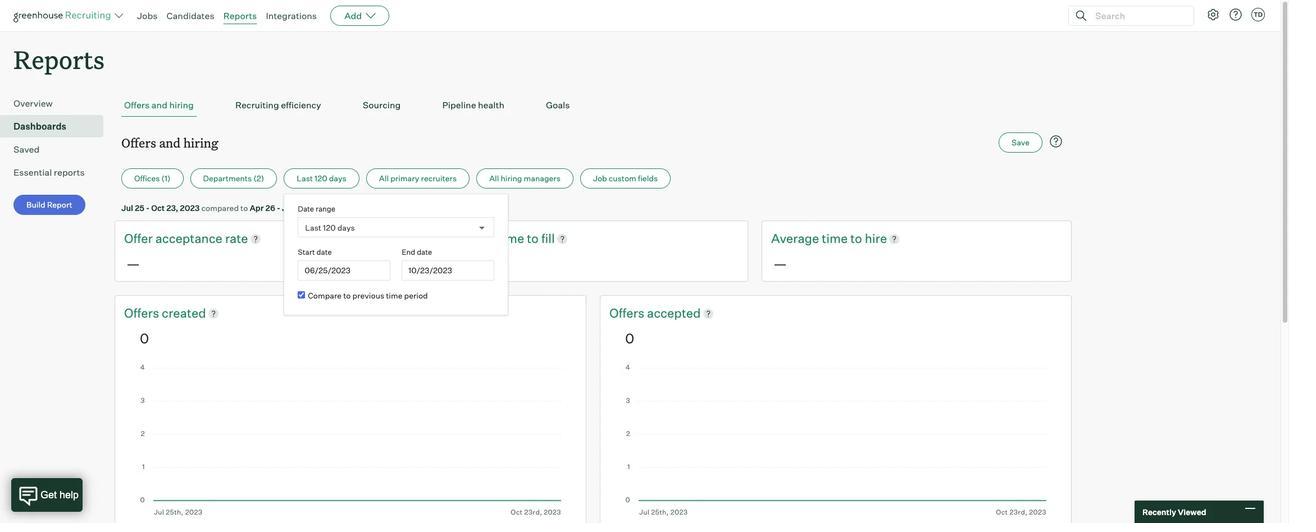 Task type: locate. For each thing, give the bounding box(es) containing it.
xychart image
[[140, 365, 561, 517], [626, 365, 1047, 517]]

1 horizontal spatial -
[[277, 204, 281, 213]]

1 vertical spatial and
[[159, 134, 181, 151]]

0 horizontal spatial all
[[379, 174, 389, 183]]

1 horizontal spatial time link
[[822, 231, 851, 248]]

1 all from the left
[[379, 174, 389, 183]]

2 horizontal spatial —
[[774, 256, 787, 273]]

1 average time to from the left
[[448, 231, 542, 246]]

2 to link from the left
[[851, 231, 865, 248]]

2023 right 23, at the left top
[[180, 204, 200, 213]]

1 horizontal spatial time
[[499, 231, 524, 246]]

all inside button
[[490, 174, 499, 183]]

1 horizontal spatial 0
[[626, 330, 635, 347]]

2 time link from the left
[[822, 231, 851, 248]]

0 vertical spatial offers and hiring
[[124, 100, 194, 111]]

last 120 days
[[297, 174, 347, 183], [305, 223, 355, 233]]

saved link
[[13, 143, 99, 156]]

0 horizontal spatial date
[[317, 248, 332, 257]]

- right 25
[[146, 204, 150, 213]]

departments (2)
[[203, 174, 264, 183]]

time left 'hire' at the right top of the page
[[822, 231, 848, 246]]

time
[[499, 231, 524, 246], [822, 231, 848, 246], [386, 291, 403, 301]]

1 time link from the left
[[499, 231, 527, 248]]

2 average from the left
[[772, 231, 820, 246]]

compare to previous time period
[[308, 291, 428, 301]]

0 horizontal spatial offers link
[[124, 305, 162, 322]]

0 vertical spatial 120
[[315, 174, 327, 183]]

1 horizontal spatial all
[[490, 174, 499, 183]]

reports
[[223, 10, 257, 21], [13, 43, 105, 76]]

last down date range
[[305, 223, 322, 233]]

1 horizontal spatial jul
[[282, 204, 294, 213]]

add button
[[331, 6, 390, 26]]

1 horizontal spatial xychart image
[[626, 365, 1047, 517]]

reports down greenhouse recruiting image
[[13, 43, 105, 76]]

2 offers link from the left
[[610, 305, 648, 322]]

last 120 days up range
[[297, 174, 347, 183]]

last 120 days down range
[[305, 223, 355, 233]]

— for fill
[[450, 256, 464, 273]]

recruiters
[[421, 174, 457, 183]]

date right the start
[[317, 248, 332, 257]]

departments (2) button
[[190, 169, 277, 189]]

0 horizontal spatial to link
[[527, 231, 542, 248]]

fill
[[542, 231, 555, 246]]

2 average time to from the left
[[772, 231, 865, 246]]

tab list
[[121, 94, 1066, 117]]

date
[[317, 248, 332, 257], [417, 248, 432, 257]]

offers and hiring
[[124, 100, 194, 111], [121, 134, 218, 151]]

time link
[[499, 231, 527, 248], [822, 231, 851, 248]]

average time to
[[448, 231, 542, 246], [772, 231, 865, 246]]

jul
[[121, 204, 133, 213], [282, 204, 294, 213]]

2 date from the left
[[417, 248, 432, 257]]

1 offers link from the left
[[124, 305, 162, 322]]

0 vertical spatial last 120 days
[[297, 174, 347, 183]]

time left period
[[386, 291, 403, 301]]

all left managers in the left of the page
[[490, 174, 499, 183]]

120
[[315, 174, 327, 183], [323, 223, 336, 233]]

start date
[[298, 248, 332, 257]]

add
[[345, 10, 362, 21]]

efficiency
[[281, 100, 321, 111]]

2 — from the left
[[450, 256, 464, 273]]

0 horizontal spatial -
[[146, 204, 150, 213]]

0 horizontal spatial —
[[126, 256, 140, 273]]

apr
[[250, 204, 264, 213]]

all primary recruiters
[[379, 174, 457, 183]]

1 vertical spatial offers and hiring
[[121, 134, 218, 151]]

average
[[448, 231, 496, 246], [772, 231, 820, 246]]

to left previous
[[344, 291, 351, 301]]

2 horizontal spatial time
[[822, 231, 848, 246]]

2 xychart image from the left
[[626, 365, 1047, 517]]

time link left hire link
[[822, 231, 851, 248]]

0 horizontal spatial xychart image
[[140, 365, 561, 517]]

range
[[316, 205, 336, 214]]

date right end
[[417, 248, 432, 257]]

0 horizontal spatial 0
[[140, 330, 149, 347]]

120 down range
[[323, 223, 336, 233]]

integrations link
[[266, 10, 317, 21]]

and
[[152, 100, 167, 111], [159, 134, 181, 151]]

1 vertical spatial days
[[338, 223, 355, 233]]

1 horizontal spatial offers link
[[610, 305, 648, 322]]

save button
[[999, 133, 1043, 153]]

last
[[297, 174, 313, 183], [305, 223, 322, 233]]

1 - from the left
[[146, 204, 150, 213]]

1 horizontal spatial average link
[[772, 231, 822, 248]]

0
[[140, 330, 149, 347], [626, 330, 635, 347]]

td
[[1254, 11, 1264, 19]]

25
[[135, 204, 144, 213]]

and inside button
[[152, 100, 167, 111]]

1 date from the left
[[317, 248, 332, 257]]

0 horizontal spatial average
[[448, 231, 496, 246]]

to link for hire
[[851, 231, 865, 248]]

all left primary at the left top
[[379, 174, 389, 183]]

0 vertical spatial days
[[329, 174, 347, 183]]

offices (1) button
[[121, 169, 184, 189]]

essential reports
[[13, 167, 85, 178]]

1 horizontal spatial —
[[450, 256, 464, 273]]

candidates link
[[167, 10, 215, 21]]

reports
[[54, 167, 85, 178]]

last up 24,
[[297, 174, 313, 183]]

1 vertical spatial reports
[[13, 43, 105, 76]]

all for all hiring managers
[[490, 174, 499, 183]]

candidates
[[167, 10, 215, 21]]

jul left 24,
[[282, 204, 294, 213]]

accepted link
[[648, 305, 701, 322]]

offers
[[124, 100, 150, 111], [121, 134, 156, 151], [124, 306, 162, 321], [610, 306, 648, 321]]

1 horizontal spatial average
[[772, 231, 820, 246]]

1 horizontal spatial average time to
[[772, 231, 865, 246]]

2 0 from the left
[[626, 330, 635, 347]]

overview link
[[13, 97, 99, 110]]

offers link
[[124, 305, 162, 322], [610, 305, 648, 322]]

1 xychart image from the left
[[140, 365, 561, 517]]

hiring
[[169, 100, 194, 111], [184, 134, 218, 151], [501, 174, 522, 183]]

days inside last 120 days button
[[329, 174, 347, 183]]

offices (1)
[[134, 174, 171, 183]]

1 0 from the left
[[140, 330, 149, 347]]

0 vertical spatial last
[[297, 174, 313, 183]]

-
[[146, 204, 150, 213], [277, 204, 281, 213]]

0 horizontal spatial average link
[[448, 231, 499, 248]]

0 vertical spatial hiring
[[169, 100, 194, 111]]

1 average from the left
[[448, 231, 496, 246]]

1 average link from the left
[[448, 231, 499, 248]]

0 horizontal spatial 2023
[[180, 204, 200, 213]]

saved
[[13, 144, 40, 155]]

time left fill
[[499, 231, 524, 246]]

—
[[126, 256, 140, 273], [450, 256, 464, 273], [774, 256, 787, 273]]

departments
[[203, 174, 252, 183]]

0 horizontal spatial average time to
[[448, 231, 542, 246]]

- right 26
[[277, 204, 281, 213]]

0 horizontal spatial time link
[[499, 231, 527, 248]]

0 for accepted
[[626, 330, 635, 347]]

all for all primary recruiters
[[379, 174, 389, 183]]

xychart image for created
[[140, 365, 561, 517]]

120 up date range
[[315, 174, 327, 183]]

all primary recruiters button
[[366, 169, 470, 189]]

jobs link
[[137, 10, 158, 21]]

average link for hire
[[772, 231, 822, 248]]

2 average link from the left
[[772, 231, 822, 248]]

2 - from the left
[[277, 204, 281, 213]]

1 horizontal spatial date
[[417, 248, 432, 257]]

1 vertical spatial last 120 days
[[305, 223, 355, 233]]

2 all from the left
[[490, 174, 499, 183]]

average time to for fill
[[448, 231, 542, 246]]

2023 right 24,
[[310, 204, 330, 213]]

rate link
[[225, 231, 248, 248]]

jul left 25
[[121, 204, 133, 213]]

10/23/2023
[[409, 266, 453, 276]]

configure image
[[1207, 8, 1221, 21]]

offers and hiring inside button
[[124, 100, 194, 111]]

hiring inside button
[[501, 174, 522, 183]]

date for end date
[[417, 248, 432, 257]]

(2)
[[254, 174, 264, 183]]

time link for fill
[[499, 231, 527, 248]]

pipeline health
[[443, 100, 505, 111]]

1 horizontal spatial 2023
[[310, 204, 330, 213]]

all inside button
[[379, 174, 389, 183]]

time link for hire
[[822, 231, 851, 248]]

0 vertical spatial reports
[[223, 10, 257, 21]]

Search text field
[[1093, 8, 1184, 24]]

greenhouse recruiting image
[[13, 9, 115, 22]]

0 horizontal spatial jul
[[121, 204, 133, 213]]

days
[[329, 174, 347, 183], [338, 223, 355, 233]]

td button
[[1252, 8, 1266, 21]]

save
[[1012, 138, 1030, 147]]

created
[[162, 306, 206, 321]]

23,
[[166, 204, 178, 213]]

time link left fill link
[[499, 231, 527, 248]]

reports right candidates link in the left of the page
[[223, 10, 257, 21]]

all hiring managers button
[[477, 169, 574, 189]]

date for start date
[[317, 248, 332, 257]]

to left 'hire' at the right top of the page
[[851, 231, 863, 246]]

2 vertical spatial hiring
[[501, 174, 522, 183]]

3 — from the left
[[774, 256, 787, 273]]

0 horizontal spatial reports
[[13, 43, 105, 76]]

1 to link from the left
[[527, 231, 542, 248]]

end
[[402, 248, 416, 257]]

0 vertical spatial and
[[152, 100, 167, 111]]

average for hire
[[772, 231, 820, 246]]

period
[[404, 291, 428, 301]]

1 horizontal spatial to link
[[851, 231, 865, 248]]

1 horizontal spatial reports
[[223, 10, 257, 21]]



Task type: describe. For each thing, give the bounding box(es) containing it.
hiring inside button
[[169, 100, 194, 111]]

recruiting efficiency
[[235, 100, 321, 111]]

date range
[[298, 205, 336, 214]]

120 inside last 120 days button
[[315, 174, 327, 183]]

build
[[26, 200, 45, 210]]

offers inside button
[[124, 100, 150, 111]]

06/25/2023
[[305, 266, 351, 276]]

recruiting
[[235, 100, 279, 111]]

acceptance link
[[156, 231, 225, 248]]

build report button
[[13, 195, 85, 215]]

last 120 days button
[[284, 169, 360, 189]]

td button
[[1250, 6, 1268, 24]]

health
[[478, 100, 505, 111]]

faq image
[[1050, 135, 1063, 148]]

accepted
[[648, 306, 701, 321]]

viewed
[[1179, 508, 1207, 517]]

1 jul from the left
[[121, 204, 133, 213]]

offer
[[124, 231, 153, 246]]

offer acceptance
[[124, 231, 225, 246]]

job custom fields button
[[581, 169, 671, 189]]

recently
[[1143, 508, 1177, 517]]

offers link for created
[[124, 305, 162, 322]]

goals button
[[543, 94, 573, 117]]

managers
[[524, 174, 561, 183]]

average time to for hire
[[772, 231, 865, 246]]

average for fill
[[448, 231, 496, 246]]

pipeline
[[443, 100, 476, 111]]

job
[[594, 174, 607, 183]]

overview
[[13, 98, 53, 109]]

job custom fields
[[594, 174, 658, 183]]

tab list containing offers and hiring
[[121, 94, 1066, 117]]

sourcing
[[363, 100, 401, 111]]

jobs
[[137, 10, 158, 21]]

offices
[[134, 174, 160, 183]]

acceptance
[[156, 231, 222, 246]]

to left fill
[[527, 231, 539, 246]]

report
[[47, 200, 72, 210]]

reports link
[[223, 10, 257, 21]]

time for fill
[[499, 231, 524, 246]]

hire link
[[865, 231, 888, 248]]

to left apr on the left top of the page
[[241, 204, 248, 213]]

oct
[[151, 204, 165, 213]]

fill link
[[542, 231, 555, 248]]

0 horizontal spatial time
[[386, 291, 403, 301]]

start
[[298, 248, 315, 257]]

offer link
[[124, 231, 156, 248]]

average link for fill
[[448, 231, 499, 248]]

essential reports link
[[13, 166, 99, 179]]

compare
[[308, 291, 342, 301]]

rate
[[225, 231, 248, 246]]

1 — from the left
[[126, 256, 140, 273]]

last inside button
[[297, 174, 313, 183]]

2 2023 from the left
[[310, 204, 330, 213]]

created link
[[162, 305, 206, 322]]

time for hire
[[822, 231, 848, 246]]

1 2023 from the left
[[180, 204, 200, 213]]

date
[[298, 205, 314, 214]]

build report
[[26, 200, 72, 210]]

jul 25 - oct 23, 2023 compared to apr 26 - jul 24, 2023
[[121, 204, 330, 213]]

essential
[[13, 167, 52, 178]]

previous
[[353, 291, 385, 301]]

last 120 days inside button
[[297, 174, 347, 183]]

dashboards
[[13, 121, 66, 132]]

offers link for accepted
[[610, 305, 648, 322]]

compared
[[201, 204, 239, 213]]

recruiting efficiency button
[[233, 94, 324, 117]]

26
[[266, 204, 275, 213]]

1 vertical spatial hiring
[[184, 134, 218, 151]]

24,
[[296, 204, 308, 213]]

1 vertical spatial 120
[[323, 223, 336, 233]]

goals
[[546, 100, 570, 111]]

end date
[[402, 248, 432, 257]]

integrations
[[266, 10, 317, 21]]

custom
[[609, 174, 637, 183]]

dashboards link
[[13, 120, 99, 133]]

pipeline health button
[[440, 94, 508, 117]]

0 for created
[[140, 330, 149, 347]]

— for hire
[[774, 256, 787, 273]]

xychart image for accepted
[[626, 365, 1047, 517]]

hire
[[865, 231, 888, 246]]

2 jul from the left
[[282, 204, 294, 213]]

all hiring managers
[[490, 174, 561, 183]]

offers and hiring button
[[121, 94, 197, 117]]

recently viewed
[[1143, 508, 1207, 517]]

Compare to previous time period checkbox
[[298, 292, 305, 299]]

to link for fill
[[527, 231, 542, 248]]

sourcing button
[[360, 94, 404, 117]]

(1)
[[162, 174, 171, 183]]

1 vertical spatial last
[[305, 223, 322, 233]]

fields
[[638, 174, 658, 183]]

primary
[[391, 174, 420, 183]]



Task type: vqa. For each thing, say whether or not it's contained in the screenshot.
POLICY on the bottom right
no



